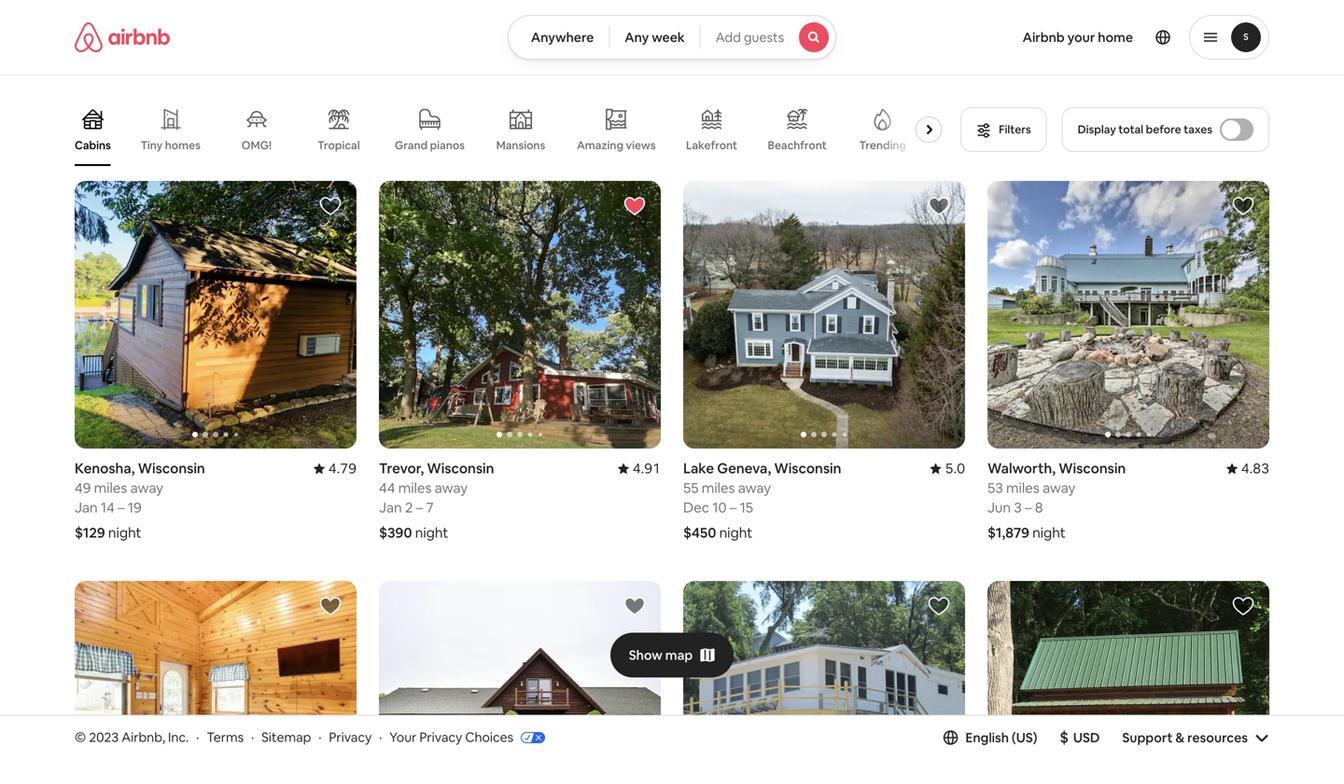 Task type: locate. For each thing, give the bounding box(es) containing it.
anywhere
[[531, 29, 594, 46]]

privacy inside 'link'
[[420, 730, 462, 746]]

jan left 2
[[379, 499, 402, 517]]

4 away from the left
[[1043, 479, 1076, 497]]

homes
[[165, 138, 201, 153]]

2
[[405, 499, 413, 517]]

–
[[118, 499, 125, 517], [416, 499, 423, 517], [730, 499, 737, 517], [1025, 499, 1032, 517]]

wisconsin up the 7
[[427, 460, 494, 478]]

4 miles from the left
[[1006, 479, 1040, 497]]

4.83 out of 5 average rating image
[[1226, 460, 1270, 478]]

night down the 7
[[415, 524, 448, 542]]

4 – from the left
[[1025, 499, 1032, 517]]

group
[[75, 93, 949, 166], [75, 181, 357, 449], [379, 181, 661, 449], [683, 181, 965, 449], [988, 181, 1270, 449], [75, 581, 357, 761], [379, 581, 661, 761], [683, 581, 965, 761], [988, 581, 1270, 761]]

remove from wishlist: trevor, wisconsin image
[[624, 195, 646, 218]]

$1,879
[[988, 524, 1030, 542]]

away
[[130, 479, 163, 497], [435, 479, 468, 497], [738, 479, 771, 497], [1043, 479, 1076, 497]]

miles up 2
[[398, 479, 432, 497]]

night
[[108, 524, 141, 542], [415, 524, 448, 542], [719, 524, 753, 542], [1033, 524, 1066, 542]]

views
[[626, 138, 656, 152]]

None search field
[[508, 15, 837, 60]]

trevor,
[[379, 460, 424, 478]]

away inside walworth, wisconsin 53 miles away jun 3 – 8 $1,879 night
[[1043, 479, 1076, 497]]

0 horizontal spatial privacy
[[329, 730, 372, 746]]

miles inside walworth, wisconsin 53 miles away jun 3 – 8 $1,879 night
[[1006, 479, 1040, 497]]

before
[[1146, 122, 1181, 137]]

15
[[740, 499, 753, 517]]

2 – from the left
[[416, 499, 423, 517]]

miles up 14
[[94, 479, 127, 497]]

44
[[379, 479, 395, 497]]

tiny
[[141, 138, 163, 153]]

· right inc.
[[196, 730, 199, 746]]

wisconsin right walworth, at right bottom
[[1059, 460, 1126, 478]]

wisconsin inside trevor, wisconsin 44 miles away jan 2 – 7 $390 night
[[427, 460, 494, 478]]

4 night from the left
[[1033, 524, 1066, 542]]

add to wishlist: walworth, wisconsin image
[[1232, 195, 1255, 218]]

2 night from the left
[[415, 524, 448, 542]]

· right terms
[[251, 730, 254, 746]]

support & resources
[[1122, 730, 1248, 747]]

4 wisconsin from the left
[[1059, 460, 1126, 478]]

your
[[390, 730, 417, 746]]

0 horizontal spatial jan
[[75, 499, 98, 517]]

53
[[988, 479, 1003, 497]]

5.0
[[945, 460, 965, 478]]

4 · from the left
[[379, 730, 382, 746]]

19
[[128, 499, 142, 517]]

2 jan from the left
[[379, 499, 402, 517]]

$
[[1060, 728, 1069, 748]]

trending
[[859, 138, 906, 153]]

wisconsin inside kenosha, wisconsin 49 miles away jan 14 – 19 $129 night
[[138, 460, 205, 478]]

jan inside trevor, wisconsin 44 miles away jan 2 – 7 $390 night
[[379, 499, 402, 517]]

airbnb your home link
[[1012, 18, 1144, 57]]

&
[[1176, 730, 1185, 747]]

away inside trevor, wisconsin 44 miles away jan 2 – 7 $390 night
[[435, 479, 468, 497]]

·
[[196, 730, 199, 746], [251, 730, 254, 746], [319, 730, 322, 746], [379, 730, 382, 746]]

display total before taxes
[[1078, 122, 1213, 137]]

airbnb
[[1023, 29, 1065, 46]]

privacy
[[329, 730, 372, 746], [420, 730, 462, 746]]

away up 19
[[130, 479, 163, 497]]

away for jan 14 – 19
[[130, 479, 163, 497]]

away up "8" at the bottom of page
[[1043, 479, 1076, 497]]

pianos
[[430, 138, 465, 153]]

10
[[712, 499, 727, 517]]

· left the privacy link
[[319, 730, 322, 746]]

night down "8" at the bottom of page
[[1033, 524, 1066, 542]]

1 – from the left
[[118, 499, 125, 517]]

5.0 out of 5 average rating image
[[930, 460, 965, 478]]

2 away from the left
[[435, 479, 468, 497]]

usd
[[1073, 730, 1100, 747]]

jan down 49
[[75, 499, 98, 517]]

none search field containing anywhere
[[508, 15, 837, 60]]

add
[[716, 29, 741, 46]]

– right 3
[[1025, 499, 1032, 517]]

airbnb your home
[[1023, 29, 1133, 46]]

your
[[1068, 29, 1095, 46]]

amazing
[[577, 138, 624, 152]]

1 jan from the left
[[75, 499, 98, 517]]

1 horizontal spatial privacy
[[420, 730, 462, 746]]

your privacy choices
[[390, 730, 514, 746]]

©
[[75, 730, 86, 746]]

– left 19
[[118, 499, 125, 517]]

wisconsin for 49 miles away
[[138, 460, 205, 478]]

away right 44
[[435, 479, 468, 497]]

miles inside trevor, wisconsin 44 miles away jan 2 – 7 $390 night
[[398, 479, 432, 497]]

1 miles from the left
[[94, 479, 127, 497]]

4.79 out of 5 average rating image
[[313, 460, 357, 478]]

lake geneva, wisconsin 55 miles away dec 10 – 15 $450 night
[[683, 460, 841, 542]]

sitemap
[[261, 730, 311, 746]]

choices
[[465, 730, 514, 746]]

– for jun 3 – 8
[[1025, 499, 1032, 517]]

– inside kenosha, wisconsin 49 miles away jan 14 – 19 $129 night
[[118, 499, 125, 517]]

2 wisconsin from the left
[[427, 460, 494, 478]]

any week button
[[609, 15, 701, 60]]

miles inside kenosha, wisconsin 49 miles away jan 14 – 19 $129 night
[[94, 479, 127, 497]]

wisconsin
[[138, 460, 205, 478], [427, 460, 494, 478], [774, 460, 841, 478], [1059, 460, 1126, 478]]

home
[[1098, 29, 1133, 46]]

wisconsin right geneva, on the right
[[774, 460, 841, 478]]

add to wishlist: kenosha, wisconsin image
[[319, 195, 342, 218]]

– inside walworth, wisconsin 53 miles away jun 3 – 8 $1,879 night
[[1025, 499, 1032, 517]]

english
[[966, 730, 1009, 747]]

2 privacy from the left
[[420, 730, 462, 746]]

miles
[[94, 479, 127, 497], [398, 479, 432, 497], [702, 479, 735, 497], [1006, 479, 1040, 497]]

away inside kenosha, wisconsin 49 miles away jan 14 – 19 $129 night
[[130, 479, 163, 497]]

3 – from the left
[[730, 499, 737, 517]]

1 away from the left
[[130, 479, 163, 497]]

– for jan 2 – 7
[[416, 499, 423, 517]]

3 away from the left
[[738, 479, 771, 497]]

2023
[[89, 730, 119, 746]]

kenosha,
[[75, 460, 135, 478]]

miles down walworth, at right bottom
[[1006, 479, 1040, 497]]

· left your
[[379, 730, 382, 746]]

49
[[75, 479, 91, 497]]

map
[[665, 647, 693, 664]]

3
[[1014, 499, 1022, 517]]

grand
[[395, 138, 428, 153]]

jan for 44
[[379, 499, 402, 517]]

away inside lake geneva, wisconsin 55 miles away dec 10 – 15 $450 night
[[738, 479, 771, 497]]

3 wisconsin from the left
[[774, 460, 841, 478]]

filters button
[[961, 107, 1047, 152]]

night inside kenosha, wisconsin 49 miles away jan 14 – 19 $129 night
[[108, 524, 141, 542]]

privacy right your
[[420, 730, 462, 746]]

jan
[[75, 499, 98, 517], [379, 499, 402, 517]]

english (us) button
[[943, 730, 1038, 747]]

night inside trevor, wisconsin 44 miles away jan 2 – 7 $390 night
[[415, 524, 448, 542]]

– inside trevor, wisconsin 44 miles away jan 2 – 7 $390 night
[[416, 499, 423, 517]]

1 horizontal spatial jan
[[379, 499, 402, 517]]

– left the 7
[[416, 499, 423, 517]]

walworth,
[[988, 460, 1056, 478]]

terms
[[207, 730, 244, 746]]

inc.
[[168, 730, 189, 746]]

4.91 out of 5 average rating image
[[618, 460, 661, 478]]

1 wisconsin from the left
[[138, 460, 205, 478]]

1 night from the left
[[108, 524, 141, 542]]

3 night from the left
[[719, 524, 753, 542]]

– left the 15
[[730, 499, 737, 517]]

night down 19
[[108, 524, 141, 542]]

night inside walworth, wisconsin 53 miles away jun 3 – 8 $1,879 night
[[1033, 524, 1066, 542]]

any
[[625, 29, 649, 46]]

tropical
[[318, 138, 360, 153]]

show map button
[[610, 633, 734, 678]]

3 miles from the left
[[702, 479, 735, 497]]

away up the 15
[[738, 479, 771, 497]]

night down the 15
[[719, 524, 753, 542]]

omg!
[[242, 138, 272, 153]]

miles up 10
[[702, 479, 735, 497]]

wisconsin up 19
[[138, 460, 205, 478]]

wisconsin inside walworth, wisconsin 53 miles away jun 3 – 8 $1,879 night
[[1059, 460, 1126, 478]]

2 miles from the left
[[398, 479, 432, 497]]

jan inside kenosha, wisconsin 49 miles away jan 14 – 19 $129 night
[[75, 499, 98, 517]]

privacy left your
[[329, 730, 372, 746]]



Task type: vqa. For each thing, say whether or not it's contained in the screenshot.
the Starts within the Afternoon Starts after 12 pm
no



Task type: describe. For each thing, give the bounding box(es) containing it.
support & resources button
[[1122, 730, 1270, 747]]

dec
[[683, 499, 709, 517]]

tiny homes
[[141, 138, 201, 153]]

1 · from the left
[[196, 730, 199, 746]]

© 2023 airbnb, inc. ·
[[75, 730, 199, 746]]

night inside lake geneva, wisconsin 55 miles away dec 10 – 15 $450 night
[[719, 524, 753, 542]]

display
[[1078, 122, 1116, 137]]

wisconsin for 53 miles away
[[1059, 460, 1126, 478]]

8
[[1035, 499, 1043, 517]]

4.83
[[1241, 460, 1270, 478]]

55
[[683, 479, 699, 497]]

any week
[[625, 29, 685, 46]]

add guests
[[716, 29, 784, 46]]

$450
[[683, 524, 716, 542]]

show map
[[629, 647, 693, 664]]

add to wishlist: pontiac, illinois image
[[319, 595, 342, 618]]

miles for walworth,
[[1006, 479, 1040, 497]]

$ usd
[[1060, 728, 1100, 748]]

taxes
[[1184, 122, 1213, 137]]

cabins
[[75, 138, 111, 153]]

total
[[1119, 122, 1144, 137]]

jun
[[988, 499, 1011, 517]]

show
[[629, 647, 663, 664]]

miles inside lake geneva, wisconsin 55 miles away dec 10 – 15 $450 night
[[702, 479, 735, 497]]

7
[[426, 499, 434, 517]]

week
[[652, 29, 685, 46]]

trevor, wisconsin 44 miles away jan 2 – 7 $390 night
[[379, 460, 494, 542]]

terms link
[[207, 730, 244, 746]]

night for $390
[[415, 524, 448, 542]]

(us)
[[1012, 730, 1038, 747]]

1 privacy from the left
[[329, 730, 372, 746]]

geneva,
[[717, 460, 771, 478]]

– inside lake geneva, wisconsin 55 miles away dec 10 – 15 $450 night
[[730, 499, 737, 517]]

miles for trevor,
[[398, 479, 432, 497]]

14
[[101, 499, 115, 517]]

4.79
[[328, 460, 357, 478]]

lake
[[683, 460, 714, 478]]

add guests button
[[700, 15, 837, 60]]

guests
[[744, 29, 784, 46]]

away for jun 3 – 8
[[1043, 479, 1076, 497]]

profile element
[[859, 0, 1270, 75]]

night for $1,879
[[1033, 524, 1066, 542]]

miles for kenosha,
[[94, 479, 127, 497]]

kenosha, wisconsin 49 miles away jan 14 – 19 $129 night
[[75, 460, 205, 542]]

group containing amazing views
[[75, 93, 949, 166]]

english (us)
[[966, 730, 1038, 747]]

sitemap link
[[261, 730, 311, 746]]

away for jan 2 – 7
[[435, 479, 468, 497]]

lakefront
[[686, 138, 738, 153]]

support
[[1122, 730, 1173, 747]]

3 · from the left
[[319, 730, 322, 746]]

2 · from the left
[[251, 730, 254, 746]]

mansions
[[496, 138, 545, 153]]

grand pianos
[[395, 138, 465, 153]]

beachfront
[[768, 138, 827, 153]]

– for jan 14 – 19
[[118, 499, 125, 517]]

privacy link
[[329, 730, 372, 746]]

walworth, wisconsin 53 miles away jun 3 – 8 $1,879 night
[[988, 460, 1126, 542]]

jan for 49
[[75, 499, 98, 517]]

airbnb,
[[122, 730, 165, 746]]

resources
[[1188, 730, 1248, 747]]

wisconsin for 44 miles away
[[427, 460, 494, 478]]

$390
[[379, 524, 412, 542]]

wisconsin inside lake geneva, wisconsin 55 miles away dec 10 – 15 $450 night
[[774, 460, 841, 478]]

your privacy choices link
[[390, 730, 545, 748]]

add to wishlist: mokena, illinois image
[[624, 595, 646, 618]]

anywhere button
[[508, 15, 610, 60]]

4.91
[[633, 460, 661, 478]]

filters
[[999, 122, 1031, 137]]

add to wishlist: lake geneva, wisconsin image
[[928, 195, 950, 218]]

$129
[[75, 524, 105, 542]]

terms · sitemap · privacy ·
[[207, 730, 382, 746]]

night for $129
[[108, 524, 141, 542]]

add to wishlist: porter, indiana image
[[928, 595, 950, 618]]

amazing views
[[577, 138, 656, 152]]

add to wishlist: sawyer, michigan image
[[1232, 595, 1255, 618]]



